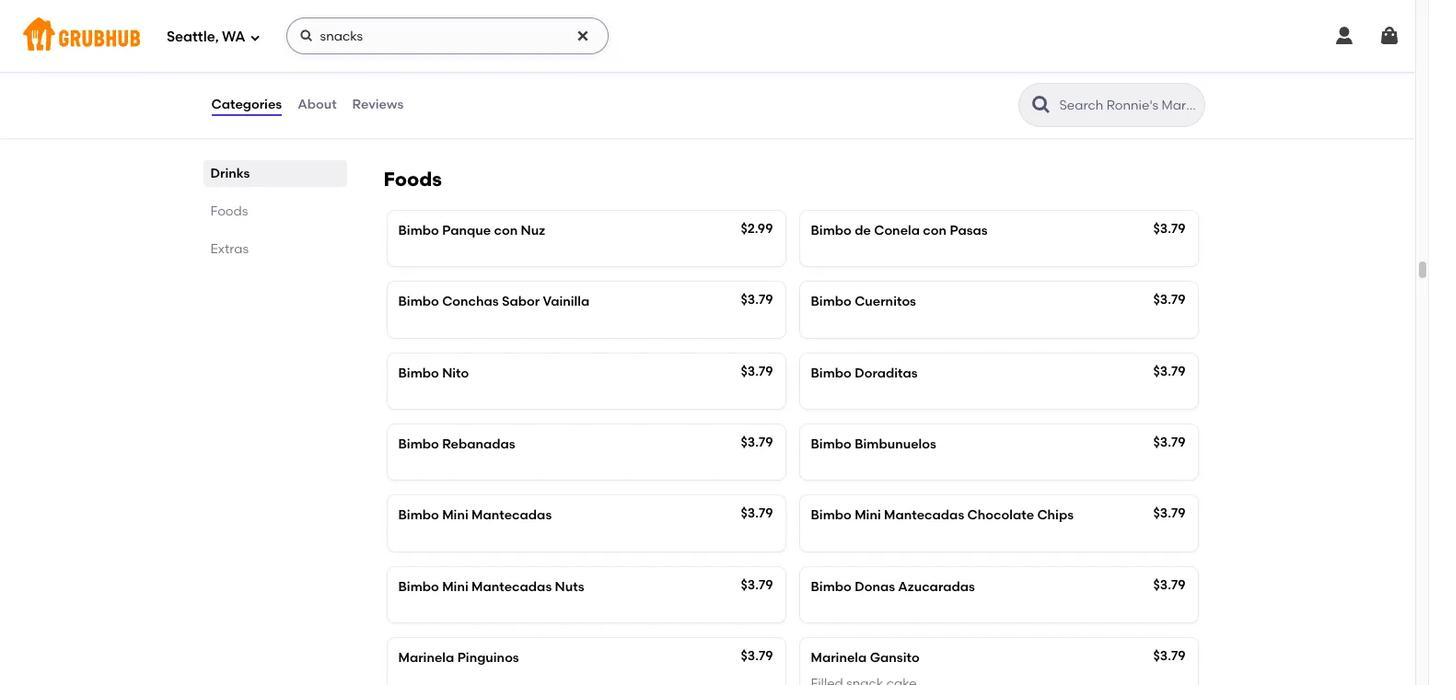 Task type: vqa. For each thing, say whether or not it's contained in the screenshot.


Task type: describe. For each thing, give the bounding box(es) containing it.
$3.79 for marinela pinguinos
[[741, 648, 773, 664]]

drink
[[897, 67, 930, 82]]

bimbo de conela con pasas
[[811, 223, 988, 239]]

chocolate
[[968, 508, 1034, 523]]

bimbo bimbunuelos
[[811, 436, 936, 452]]

$3.79 for bimbo mini mantecadas chocolate chips
[[1154, 506, 1186, 521]]

bimbo mini mantecadas nuts
[[398, 579, 584, 595]]

nuz
[[521, 223, 545, 239]]

marinela gansito
[[811, 650, 920, 666]]

full throttle
[[398, 67, 473, 82]]

energy
[[850, 67, 894, 82]]

$3.79 for bimbo donas azucaradas
[[1154, 577, 1186, 593]]

pinguinos
[[457, 650, 519, 666]]

bimbo for bimbo nito
[[398, 365, 439, 381]]

reign
[[811, 67, 847, 82]]

about
[[298, 97, 337, 112]]

wa
[[222, 28, 246, 45]]

full
[[398, 67, 420, 82]]

$2.99 for reign energy drink
[[1154, 65, 1186, 81]]

marinela for marinela pinguinos
[[398, 650, 454, 666]]

panque
[[442, 223, 491, 239]]

2 con from the left
[[923, 223, 947, 239]]

oz.
[[414, 93, 431, 108]]

bimbunuelos
[[855, 436, 936, 452]]

bimbo donas azucaradas
[[811, 579, 975, 595]]

355
[[398, 3, 421, 19]]

bimbo for bimbo rebanadas
[[398, 436, 439, 452]]

extras tab
[[210, 239, 339, 259]]

355 ml. button
[[387, 0, 785, 39]]

ml.
[[424, 3, 443, 19]]

search icon image
[[1030, 94, 1052, 116]]

1 con from the left
[[494, 223, 518, 239]]

16 oz.
[[398, 93, 431, 108]]

vainilla
[[543, 294, 590, 310]]

conela
[[874, 223, 920, 239]]

bimbo mini mantecadas
[[398, 508, 552, 523]]

bimbo for bimbo de conela con pasas
[[811, 223, 852, 239]]

bimbo for bimbo bimbunuelos
[[811, 436, 852, 452]]

$3.79 for bimbo rebanadas
[[741, 435, 773, 450]]

drinks tab
[[210, 164, 339, 183]]

$3.79 for bimbo cuernitos
[[1154, 292, 1186, 308]]

mini for bimbo mini mantecadas
[[442, 508, 469, 523]]

gansito
[[870, 650, 920, 666]]

azucaradas
[[898, 579, 975, 595]]

cuernitos
[[855, 294, 916, 310]]

throttle
[[423, 67, 473, 82]]

marinela for marinela gansito
[[811, 650, 867, 666]]

mini for bimbo mini mantecadas nuts
[[442, 579, 469, 595]]

categories
[[211, 97, 282, 112]]

drinks
[[210, 166, 250, 181]]

reviews button
[[351, 72, 405, 138]]

extras
[[210, 241, 249, 257]]

mantecadas for bimbo mini mantecadas chocolate chips
[[884, 508, 964, 523]]

$3.79 for bimbo mini mantecadas
[[741, 506, 773, 521]]

de
[[855, 223, 871, 239]]

Search for food, convenience, alcohol... search field
[[286, 17, 608, 54]]

bimbo for bimbo panque con nuz
[[398, 223, 439, 239]]

categories button
[[210, 72, 283, 138]]



Task type: locate. For each thing, give the bounding box(es) containing it.
$3.79 for bimbo de conela con pasas
[[1154, 221, 1186, 237]]

nito
[[442, 365, 469, 381]]

conchas
[[442, 294, 499, 310]]

355 ml.
[[398, 3, 443, 19]]

mantecadas up azucaradas
[[884, 508, 964, 523]]

foods up the extras
[[210, 204, 248, 219]]

chips
[[1037, 508, 1074, 523]]

marinela pinguinos
[[398, 650, 519, 666]]

marinela left the pinguinos
[[398, 650, 454, 666]]

mini down bimbo bimbunuelos
[[855, 508, 881, 523]]

donas
[[855, 579, 895, 595]]

bimbo mini mantecadas chocolate chips
[[811, 508, 1074, 523]]

con
[[494, 223, 518, 239], [923, 223, 947, 239]]

marinela left gansito
[[811, 650, 867, 666]]

bimbo left nito
[[398, 365, 439, 381]]

mantecadas for bimbo mini mantecadas
[[472, 508, 552, 523]]

bimbo conchas sabor vainilla
[[398, 294, 590, 310]]

foods
[[384, 168, 442, 191], [210, 204, 248, 219]]

mini
[[442, 508, 469, 523], [855, 508, 881, 523], [442, 579, 469, 595]]

bimbo left panque
[[398, 223, 439, 239]]

mini up marinela pinguinos
[[442, 579, 469, 595]]

reviews
[[352, 97, 404, 112]]

$2.99 for full throttle
[[741, 65, 773, 81]]

2 marinela from the left
[[811, 650, 867, 666]]

bimbo left donas
[[811, 579, 852, 595]]

0 horizontal spatial foods
[[210, 204, 248, 219]]

bimbo doraditas
[[811, 365, 918, 381]]

bimbo up marinela pinguinos
[[398, 579, 439, 595]]

1 horizontal spatial foods
[[384, 168, 442, 191]]

bimbo left doraditas
[[811, 365, 852, 381]]

bimbo for bimbo donas azucaradas
[[811, 579, 852, 595]]

mini down bimbo rebanadas
[[442, 508, 469, 523]]

$3.79
[[1154, 221, 1186, 237], [741, 292, 773, 308], [1154, 292, 1186, 308], [741, 363, 773, 379], [1154, 363, 1186, 379], [741, 435, 773, 450], [1154, 435, 1186, 450], [741, 506, 773, 521], [1154, 506, 1186, 521], [741, 577, 773, 593], [1154, 577, 1186, 593], [741, 648, 773, 664], [1154, 648, 1186, 664]]

svg image
[[575, 29, 590, 43]]

about button
[[297, 72, 338, 138]]

bimbo left cuernitos
[[811, 294, 852, 310]]

seattle, wa
[[167, 28, 246, 45]]

bimbo left the conchas
[[398, 294, 439, 310]]

doraditas
[[855, 365, 918, 381]]

con left pasas
[[923, 223, 947, 239]]

$3.79 for bimbo conchas sabor vainilla
[[741, 292, 773, 308]]

sabor
[[502, 294, 540, 310]]

bimbo cuernitos
[[811, 294, 916, 310]]

bimbo for bimbo mini mantecadas chocolate chips
[[811, 508, 852, 523]]

bimbo for bimbo doraditas
[[811, 365, 852, 381]]

main navigation navigation
[[0, 0, 1416, 72]]

0 horizontal spatial marinela
[[398, 650, 454, 666]]

nuts
[[555, 579, 584, 595]]

bimbo for bimbo cuernitos
[[811, 294, 852, 310]]

bimbo left "de"
[[811, 223, 852, 239]]

foods tab
[[210, 202, 339, 221]]

$3.79 for bimbo mini mantecadas nuts
[[741, 577, 773, 593]]

bimbo
[[398, 223, 439, 239], [811, 223, 852, 239], [398, 294, 439, 310], [811, 294, 852, 310], [398, 365, 439, 381], [811, 365, 852, 381], [398, 436, 439, 452], [811, 436, 852, 452], [398, 508, 439, 523], [811, 508, 852, 523], [398, 579, 439, 595], [811, 579, 852, 595]]

1 marinela from the left
[[398, 650, 454, 666]]

bimbo for bimbo mini mantecadas
[[398, 508, 439, 523]]

1 horizontal spatial marinela
[[811, 650, 867, 666]]

bimbo left rebanadas
[[398, 436, 439, 452]]

bimbo left bimbunuelos
[[811, 436, 852, 452]]

bimbo down bimbo rebanadas
[[398, 508, 439, 523]]

bimbo for bimbo conchas sabor vainilla
[[398, 294, 439, 310]]

foods inside foods tab
[[210, 204, 248, 219]]

rebanadas
[[442, 436, 515, 452]]

mantecadas left nuts
[[472, 579, 552, 595]]

$3.79 for bimbo doraditas
[[1154, 363, 1186, 379]]

mini for bimbo mini mantecadas chocolate chips
[[855, 508, 881, 523]]

$2.99
[[741, 65, 773, 81], [1154, 65, 1186, 81], [741, 221, 773, 237]]

bimbo down bimbo bimbunuelos
[[811, 508, 852, 523]]

bimbo panque con nuz
[[398, 223, 545, 239]]

16
[[398, 93, 411, 108]]

1 vertical spatial foods
[[210, 204, 248, 219]]

con left nuz
[[494, 223, 518, 239]]

reign energy drink
[[811, 67, 930, 82]]

0 horizontal spatial con
[[494, 223, 518, 239]]

seattle,
[[167, 28, 219, 45]]

pasas
[[950, 223, 988, 239]]

$3.79 for bimbo bimbunuelos
[[1154, 435, 1186, 450]]

svg image
[[1334, 25, 1356, 47], [1379, 25, 1401, 47], [299, 29, 314, 43], [249, 32, 260, 43]]

bimbo for bimbo mini mantecadas nuts
[[398, 579, 439, 595]]

bimbo rebanadas
[[398, 436, 515, 452]]

0 vertical spatial foods
[[384, 168, 442, 191]]

marinela
[[398, 650, 454, 666], [811, 650, 867, 666]]

bimbo nito
[[398, 365, 469, 381]]

$3.79 for bimbo nito
[[741, 363, 773, 379]]

mantecadas
[[472, 508, 552, 523], [884, 508, 964, 523], [472, 579, 552, 595]]

mantecadas for bimbo mini mantecadas nuts
[[472, 579, 552, 595]]

1 horizontal spatial con
[[923, 223, 947, 239]]

mantecadas up bimbo mini mantecadas nuts
[[472, 508, 552, 523]]

Search Ronnie's Market search field
[[1058, 97, 1199, 114]]

foods up the bimbo panque con nuz
[[384, 168, 442, 191]]



